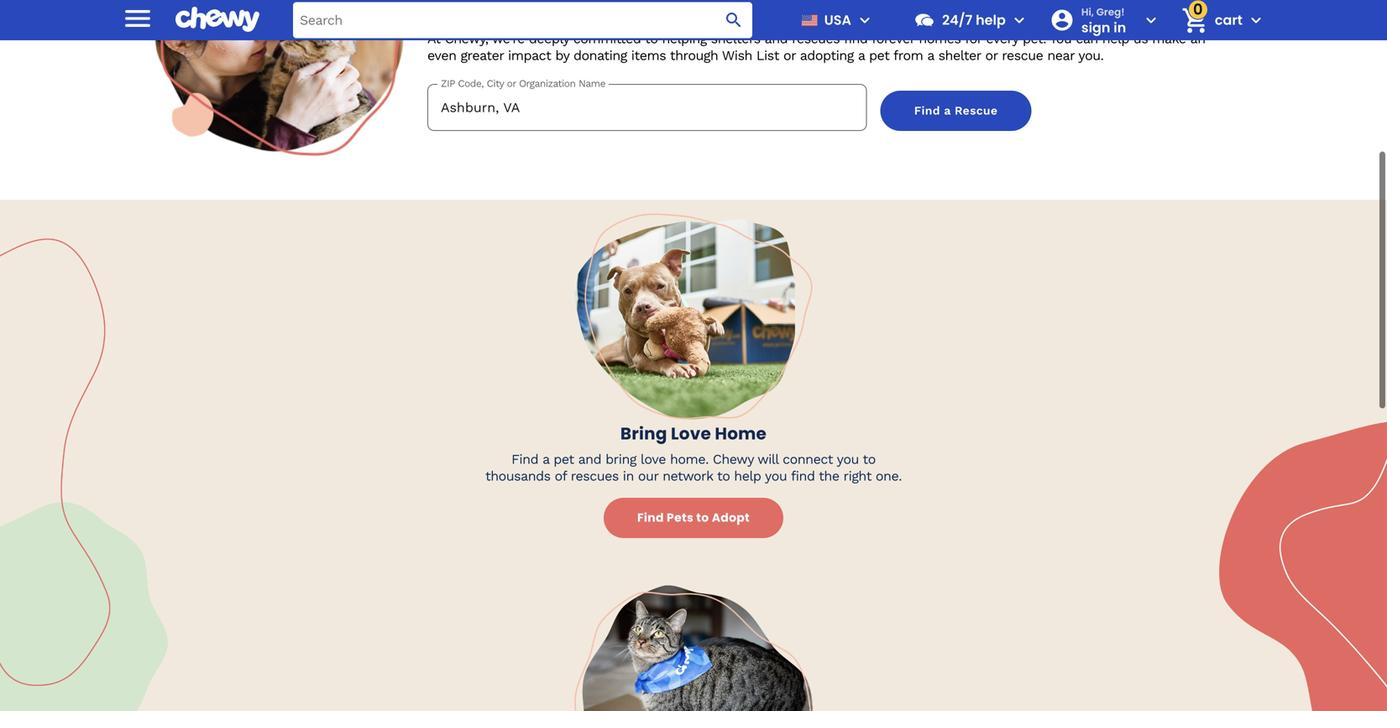 Task type: vqa. For each thing, say whether or not it's contained in the screenshot.
PRODUCT search field at the top of the page
yes



Task type: describe. For each thing, give the bounding box(es) containing it.
chewy
[[713, 451, 754, 467]]

donating
[[574, 47, 627, 63]]

shelter
[[938, 47, 981, 63]]

can
[[1076, 31, 1098, 47]]

a right adopting
[[858, 47, 865, 63]]

24/7 help link
[[907, 0, 1006, 40]]

2 or from the left
[[985, 47, 998, 63]]

rescues inside at chewy, we're deeply committed to helping shelters and rescues           find forever homes for every pet. you can help us make an even           greater impact by donating items through wish list or adopting a pet           from a shelter or rescue near you.
[[792, 31, 840, 47]]

deeply
[[529, 31, 569, 47]]

usa button
[[794, 0, 878, 40]]

sign
[[1081, 18, 1110, 37]]

Search text field
[[293, 2, 752, 38]]

bring love home find a pet and bring love home. chewy will connect you to thousands of         rescues in our network to help you find the right one.
[[485, 422, 902, 484]]

every
[[986, 31, 1019, 47]]

adopt
[[712, 510, 750, 526]]

to inside at chewy, we're deeply committed to helping shelters and rescues           find forever homes for every pet. you can help us make an even           greater impact by donating items through wish list or adopting a pet           from a shelter or rescue near you.
[[645, 31, 658, 47]]

love
[[671, 422, 711, 445]]

find a rescue
[[914, 104, 998, 118]]

forever
[[872, 31, 915, 47]]

homes
[[919, 31, 961, 47]]

cart link
[[1175, 0, 1243, 40]]

for
[[965, 31, 982, 47]]

and inside bring love home find a pet and bring love home. chewy will connect you to thousands of         rescues in our network to help you find the right one.
[[578, 451, 601, 467]]

pets
[[667, 510, 694, 526]]

menu image
[[855, 10, 875, 30]]

connect
[[783, 451, 833, 467]]

will
[[758, 451, 779, 467]]

cat in an open chewy box image
[[574, 585, 813, 711]]

woman holding a cat image
[[155, 0, 406, 157]]

greater
[[461, 47, 504, 63]]

pet inside at chewy, we're deeply committed to helping shelters and rescues           find forever homes for every pet. you can help us make an even           greater impact by donating items through wish list or adopting a pet           from a shelter or rescue near you.
[[869, 47, 890, 63]]

help inside bring love home find a pet and bring love home. chewy will connect you to thousands of         rescues in our network to help you find the right one.
[[734, 468, 761, 484]]

make
[[1152, 31, 1186, 47]]

us
[[1134, 31, 1148, 47]]

help inside at chewy, we're deeply committed to helping shelters and rescues           find forever homes for every pet. you can help us make an even           greater impact by donating items through wish list or adopting a pet           from a shelter or rescue near you.
[[1102, 31, 1129, 47]]

chewy,
[[445, 31, 488, 47]]

rescue
[[1002, 47, 1043, 63]]

24/7
[[942, 10, 973, 29]]

Product search field
[[293, 2, 752, 38]]

adopting
[[800, 47, 854, 63]]

committed
[[573, 31, 641, 47]]

right
[[844, 468, 872, 484]]

find for find pets to adopt
[[637, 510, 664, 526]]

at
[[427, 31, 441, 47]]

we're
[[492, 31, 525, 47]]

list
[[757, 47, 779, 63]]

cart menu image
[[1246, 10, 1266, 30]]

at chewy, we're deeply committed to helping shelters and rescues           find forever homes for every pet. you can help us make an even           greater impact by donating items through wish list or adopting a pet           from a shelter or rescue near you.
[[427, 31, 1206, 63]]

help menu image
[[1009, 10, 1029, 30]]

one.
[[876, 468, 902, 484]]

in
[[623, 468, 634, 484]]

items image
[[1180, 6, 1210, 35]]



Task type: locate. For each thing, give the bounding box(es) containing it.
wish
[[722, 47, 752, 63]]

usa
[[824, 10, 851, 29]]

help up every
[[976, 10, 1006, 29]]

None text field
[[427, 84, 867, 131]]

through
[[670, 47, 718, 63]]

1 vertical spatial help
[[1102, 31, 1129, 47]]

our
[[638, 468, 658, 484]]

0 horizontal spatial you
[[765, 468, 787, 484]]

find inside at chewy, we're deeply committed to helping shelters and rescues           find forever homes for every pet. you can help us make an even           greater impact by donating items through wish list or adopting a pet           from a shelter or rescue near you.
[[844, 31, 868, 47]]

find for find a rescue
[[914, 104, 940, 118]]

0 horizontal spatial find
[[791, 468, 815, 484]]

find inside bring love home find a pet and bring love home. chewy will connect you to thousands of         rescues in our network to help you find the right one.
[[791, 468, 815, 484]]

24/7 help
[[942, 10, 1006, 29]]

hi,
[[1081, 5, 1094, 19]]

1 vertical spatial find
[[511, 451, 538, 467]]

to
[[645, 31, 658, 47], [863, 451, 876, 467], [717, 468, 730, 484], [696, 510, 709, 526]]

menu image
[[121, 1, 155, 35]]

pet down forever
[[869, 47, 890, 63]]

find down menu image
[[844, 31, 868, 47]]

rescues up adopting
[[792, 31, 840, 47]]

find inside find pets to adopt link
[[637, 510, 664, 526]]

pet inside bring love home find a pet and bring love home. chewy will connect you to thousands of         rescues in our network to help you find the right one.
[[554, 451, 574, 467]]

even
[[427, 47, 456, 63]]

chewy support image
[[914, 9, 935, 31]]

home.
[[670, 451, 709, 467]]

find pets to adopt link
[[604, 498, 783, 538]]

1 horizontal spatial find
[[637, 510, 664, 526]]

impact
[[508, 47, 551, 63]]

2 vertical spatial find
[[637, 510, 664, 526]]

or
[[783, 47, 796, 63], [985, 47, 998, 63]]

rescue
[[955, 104, 998, 118]]

love
[[641, 451, 666, 467]]

bring
[[620, 422, 667, 445]]

hi, greg! sign in
[[1081, 5, 1126, 37]]

1 horizontal spatial help
[[976, 10, 1006, 29]]

in
[[1114, 18, 1126, 37]]

items
[[631, 47, 666, 63]]

0 horizontal spatial or
[[783, 47, 796, 63]]

rescues inside bring love home find a pet and bring love home. chewy will connect you to thousands of         rescues in our network to help you find the right one.
[[571, 468, 619, 484]]

from
[[893, 47, 923, 63]]

home
[[715, 422, 767, 445]]

find
[[844, 31, 868, 47], [791, 468, 815, 484]]

you up right
[[837, 451, 859, 467]]

a inside find a rescue button
[[944, 104, 951, 118]]

find left rescue
[[914, 104, 940, 118]]

to right "pets"
[[696, 510, 709, 526]]

rescues
[[792, 31, 840, 47], [571, 468, 619, 484]]

find left "pets"
[[637, 510, 664, 526]]

and inside at chewy, we're deeply committed to helping shelters and rescues           find forever homes for every pet. you can help us make an even           greater impact by donating items through wish list or adopting a pet           from a shelter or rescue near you.
[[765, 31, 788, 47]]

of
[[555, 468, 567, 484]]

1 vertical spatial you
[[765, 468, 787, 484]]

you.
[[1079, 47, 1104, 63]]

0 vertical spatial rescues
[[792, 31, 840, 47]]

or down every
[[985, 47, 998, 63]]

find down connect
[[791, 468, 815, 484]]

to down chewy
[[717, 468, 730, 484]]

account menu image
[[1141, 10, 1161, 30]]

submit search image
[[724, 10, 744, 30]]

0 vertical spatial help
[[976, 10, 1006, 29]]

1 vertical spatial rescues
[[571, 468, 619, 484]]

0 vertical spatial find
[[914, 104, 940, 118]]

0 vertical spatial you
[[837, 451, 859, 467]]

dog with a toy from a chewy box image
[[574, 213, 813, 419]]

network
[[663, 468, 713, 484]]

pet
[[869, 47, 890, 63], [554, 451, 574, 467]]

rescues down bring
[[571, 468, 619, 484]]

bring
[[606, 451, 636, 467]]

to up items
[[645, 31, 658, 47]]

1 horizontal spatial or
[[985, 47, 998, 63]]

1 horizontal spatial rescues
[[792, 31, 840, 47]]

to up right
[[863, 451, 876, 467]]

0 horizontal spatial and
[[578, 451, 601, 467]]

near
[[1047, 47, 1075, 63]]

1 horizontal spatial pet
[[869, 47, 890, 63]]

help left us
[[1102, 31, 1129, 47]]

the
[[819, 468, 839, 484]]

1 horizontal spatial you
[[837, 451, 859, 467]]

2 horizontal spatial help
[[1102, 31, 1129, 47]]

1 horizontal spatial find
[[844, 31, 868, 47]]

find up thousands
[[511, 451, 538, 467]]

thousands
[[485, 468, 551, 484]]

help down chewy
[[734, 468, 761, 484]]

2 vertical spatial help
[[734, 468, 761, 484]]

and
[[765, 31, 788, 47], [578, 451, 601, 467]]

0 horizontal spatial pet
[[554, 451, 574, 467]]

find inside bring love home find a pet and bring love home. chewy will connect you to thousands of         rescues in our network to help you find the right one.
[[511, 451, 538, 467]]

chewy home image
[[176, 0, 259, 38]]

you
[[837, 451, 859, 467], [765, 468, 787, 484]]

find pets to adopt
[[637, 510, 750, 526]]

help
[[976, 10, 1006, 29], [1102, 31, 1129, 47], [734, 468, 761, 484]]

and left bring
[[578, 451, 601, 467]]

0 horizontal spatial find
[[511, 451, 538, 467]]

1 vertical spatial pet
[[554, 451, 574, 467]]

pet up of
[[554, 451, 574, 467]]

a down homes
[[927, 47, 934, 63]]

a left rescue
[[944, 104, 951, 118]]

an
[[1190, 31, 1206, 47]]

2 horizontal spatial find
[[914, 104, 940, 118]]

1 horizontal spatial and
[[765, 31, 788, 47]]

0 horizontal spatial rescues
[[571, 468, 619, 484]]

you
[[1050, 31, 1072, 47]]

1 vertical spatial and
[[578, 451, 601, 467]]

a
[[858, 47, 865, 63], [927, 47, 934, 63], [944, 104, 951, 118], [543, 451, 549, 467]]

shelters
[[711, 31, 761, 47]]

cart
[[1215, 10, 1243, 29]]

0 horizontal spatial help
[[734, 468, 761, 484]]

0 vertical spatial find
[[844, 31, 868, 47]]

pet.
[[1023, 31, 1046, 47]]

1 or from the left
[[783, 47, 796, 63]]

0 vertical spatial pet
[[869, 47, 890, 63]]

1 vertical spatial find
[[791, 468, 815, 484]]

a inside bring love home find a pet and bring love home. chewy will connect you to thousands of         rescues in our network to help you find the right one.
[[543, 451, 549, 467]]

greg!
[[1096, 5, 1125, 19]]

by
[[555, 47, 569, 63]]

helping
[[662, 31, 707, 47]]

find a rescue button
[[881, 91, 1031, 131]]

you down "will"
[[765, 468, 787, 484]]

find inside find a rescue button
[[914, 104, 940, 118]]

a up thousands
[[543, 451, 549, 467]]

0 vertical spatial and
[[765, 31, 788, 47]]

find
[[914, 104, 940, 118], [511, 451, 538, 467], [637, 510, 664, 526]]

and up list
[[765, 31, 788, 47]]

or right list
[[783, 47, 796, 63]]



